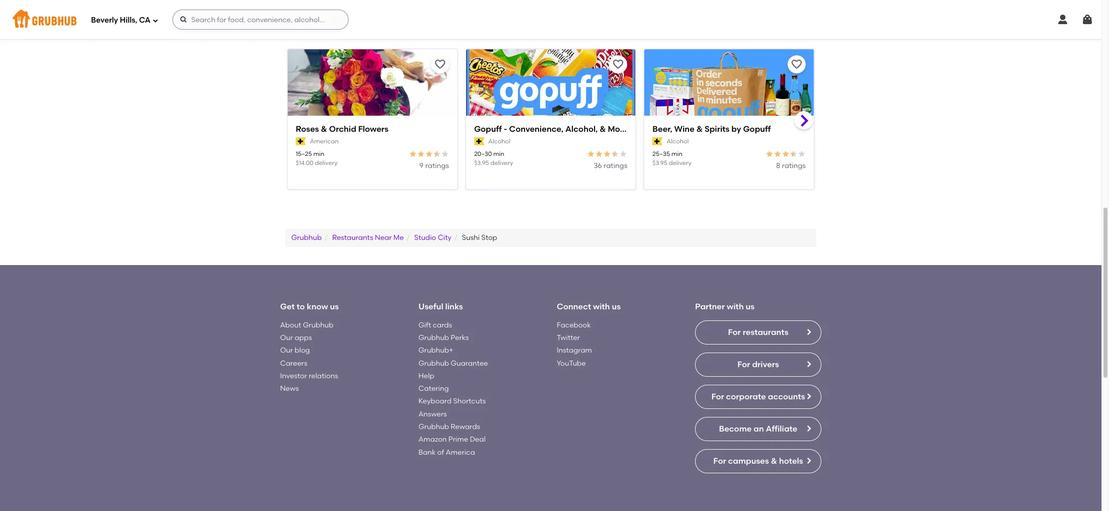 Task type: describe. For each thing, give the bounding box(es) containing it.
for drivers
[[738, 360, 779, 369]]

25–35
[[653, 151, 670, 158]]

amazon prime deal link
[[419, 435, 486, 444]]

for for for restaurants
[[728, 327, 741, 337]]

america
[[446, 448, 475, 457]]

& right the wine
[[697, 124, 703, 134]]

perks
[[451, 334, 469, 342]]

grubhub left restaurants
[[291, 233, 322, 242]]

answers link
[[419, 410, 447, 419]]

2 gopuff from the left
[[743, 124, 771, 134]]

for corporate accounts
[[712, 392, 805, 401]]

grubhub rewards link
[[419, 423, 480, 431]]

for drivers link
[[695, 353, 822, 377]]

youtube
[[557, 359, 586, 368]]

restaurants
[[743, 327, 789, 337]]

twitter link
[[557, 334, 580, 342]]

wine
[[675, 124, 695, 134]]

36
[[594, 161, 602, 170]]

main navigation navigation
[[0, 0, 1102, 39]]

grubhub+ link
[[419, 346, 453, 355]]

drivers
[[752, 360, 779, 369]]

subscription pass image for gopuff
[[474, 138, 484, 146]]

gift cards link
[[419, 321, 452, 329]]

twitter
[[557, 334, 580, 342]]

flowers
[[358, 124, 389, 134]]

roses
[[296, 124, 319, 134]]

min for beer,
[[672, 151, 683, 158]]

save this restaurant image for gopuff - convenience, alcohol, & more
[[613, 58, 625, 71]]

for for for campuses & hotels
[[714, 456, 726, 466]]

delivered fastest to you
[[287, 25, 412, 37]]

of
[[438, 448, 444, 457]]

links
[[445, 302, 463, 312]]

1 horizontal spatial svg image
[[1057, 14, 1069, 26]]

for campuses & hotels link
[[695, 449, 822, 473]]

ratings for gopuff - convenience, alcohol, & more
[[604, 161, 628, 170]]

youtube link
[[557, 359, 586, 368]]

studio
[[414, 233, 436, 242]]

grubhub inside about grubhub our apps our blog careers investor relations news
[[303, 321, 334, 329]]

grubhub down answers link
[[419, 423, 449, 431]]

answers
[[419, 410, 447, 419]]

amazon
[[419, 435, 447, 444]]

gift
[[419, 321, 431, 329]]

& inside 'link'
[[321, 124, 327, 134]]

grubhub link
[[291, 233, 322, 242]]

20–30
[[474, 151, 492, 158]]

corporate
[[726, 392, 766, 401]]

$3.95 for beer, wine & spirits by gopuff
[[653, 159, 668, 166]]

-
[[504, 124, 507, 134]]

facebook
[[557, 321, 591, 329]]

by
[[732, 124, 741, 134]]

help
[[419, 372, 434, 380]]

gopuff - convenience, alcohol, & more
[[474, 124, 628, 134]]

cards
[[433, 321, 452, 329]]

for for for drivers
[[738, 360, 751, 369]]

ratings for beer, wine & spirits by gopuff
[[782, 161, 806, 170]]

keyboard
[[419, 397, 452, 406]]

save this restaurant image for roses & orchid flowers
[[434, 58, 446, 71]]

us for connect with us
[[612, 302, 621, 312]]

convenience,
[[509, 124, 564, 134]]

ratings for roses & orchid flowers
[[425, 161, 449, 170]]

save this restaurant button for gopuff - convenience, alcohol, & more
[[610, 55, 628, 74]]

bank of america link
[[419, 448, 475, 457]]

20–30 min $3.95 delivery
[[474, 151, 513, 166]]

& left more
[[600, 124, 606, 134]]

right image
[[805, 457, 813, 465]]

connect
[[557, 302, 591, 312]]

alcohol,
[[566, 124, 598, 134]]

delivered
[[287, 25, 338, 37]]

partner with us
[[695, 302, 755, 312]]

save this restaurant image for beer, wine & spirits by gopuff
[[791, 58, 803, 71]]

careers
[[280, 359, 307, 368]]

deal
[[470, 435, 486, 444]]

about
[[280, 321, 301, 329]]

2 our from the top
[[280, 346, 293, 355]]

15–25
[[296, 151, 312, 158]]

you
[[393, 25, 412, 37]]

for campuses & hotels
[[714, 456, 803, 466]]

roses & orchid flowers
[[296, 124, 389, 134]]

$14.00
[[296, 159, 314, 166]]

useful links
[[419, 302, 463, 312]]

right image for for corporate accounts
[[805, 392, 813, 400]]

hotels
[[779, 456, 803, 466]]

8 ratings
[[776, 161, 806, 170]]

fastest
[[340, 25, 377, 37]]

become
[[719, 424, 752, 434]]

15–25 min $14.00 delivery
[[296, 151, 338, 166]]

prime
[[449, 435, 468, 444]]

restaurants near me
[[332, 233, 404, 242]]

min for roses
[[313, 151, 324, 158]]

0 vertical spatial to
[[380, 25, 390, 37]]

$3.95 for gopuff - convenience, alcohol, & more
[[474, 159, 489, 166]]

facebook link
[[557, 321, 591, 329]]

us for partner with us
[[746, 302, 755, 312]]

our apps link
[[280, 334, 312, 342]]



Task type: locate. For each thing, give the bounding box(es) containing it.
0 horizontal spatial svg image
[[180, 16, 188, 24]]

1 horizontal spatial save this restaurant button
[[610, 55, 628, 74]]

2 save this restaurant button from the left
[[610, 55, 628, 74]]

grubhub perks link
[[419, 334, 469, 342]]

sushi
[[462, 233, 480, 242]]

campuses
[[728, 456, 769, 466]]

1 delivery from the left
[[315, 159, 338, 166]]

right image inside "for corporate accounts" link
[[805, 392, 813, 400]]

delivery for wine
[[669, 159, 692, 166]]

with right partner
[[727, 302, 744, 312]]

beer, wine & spirits by gopuff link
[[653, 124, 806, 135]]

to right 'get'
[[297, 302, 305, 312]]

3 save this restaurant button from the left
[[788, 55, 806, 74]]

svg image
[[1057, 14, 1069, 26], [180, 16, 188, 24]]

beverly
[[91, 15, 118, 24]]

2 $3.95 from the left
[[653, 159, 668, 166]]

news
[[280, 385, 299, 393]]

36 ratings
[[594, 161, 628, 170]]

with for partner
[[727, 302, 744, 312]]

subscription pass image
[[296, 138, 306, 146], [474, 138, 484, 146]]

0 horizontal spatial alcohol
[[489, 138, 511, 145]]

our up careers
[[280, 346, 293, 355]]

2 horizontal spatial ratings
[[782, 161, 806, 170]]

right image inside for drivers link
[[805, 360, 813, 368]]

delivery for -
[[491, 159, 513, 166]]

2 horizontal spatial save this restaurant button
[[788, 55, 806, 74]]

1 subscription pass image from the left
[[296, 138, 306, 146]]

1 horizontal spatial $3.95
[[653, 159, 668, 166]]

for
[[728, 327, 741, 337], [738, 360, 751, 369], [712, 392, 724, 401], [714, 456, 726, 466]]

$3.95 down 20–30 at the left of page
[[474, 159, 489, 166]]

1 our from the top
[[280, 334, 293, 342]]

gopuff right by
[[743, 124, 771, 134]]

0 horizontal spatial save this restaurant image
[[434, 58, 446, 71]]

hills,
[[120, 15, 137, 24]]

beer, wine & spirits by gopuff logo image
[[645, 49, 814, 133]]

grubhub guarantee link
[[419, 359, 488, 368]]

1 $3.95 from the left
[[474, 159, 489, 166]]

catering link
[[419, 385, 449, 393]]

min right "25–35"
[[672, 151, 683, 158]]

delivery down "25–35"
[[669, 159, 692, 166]]

1 horizontal spatial save this restaurant image
[[613, 58, 625, 71]]

for down "partner with us"
[[728, 327, 741, 337]]

delivery down 20–30 at the left of page
[[491, 159, 513, 166]]

$3.95 down "25–35"
[[653, 159, 668, 166]]

1 horizontal spatial subscription pass image
[[474, 138, 484, 146]]

1 min from the left
[[313, 151, 324, 158]]

careers link
[[280, 359, 307, 368]]

for left drivers
[[738, 360, 751, 369]]

save this restaurant button for roses & orchid flowers
[[431, 55, 449, 74]]

ratings right 9
[[425, 161, 449, 170]]

beer, wine & spirits by gopuff
[[653, 124, 771, 134]]

3 delivery from the left
[[669, 159, 692, 166]]

0 horizontal spatial svg image
[[153, 17, 159, 23]]

grubhub down know
[[303, 321, 334, 329]]

1 horizontal spatial min
[[493, 151, 504, 158]]

min down american
[[313, 151, 324, 158]]

alcohol down the wine
[[667, 138, 689, 145]]

3 min from the left
[[672, 151, 683, 158]]

gopuff - convenience, alcohol, & more link
[[474, 124, 628, 135]]

with right connect
[[593, 302, 610, 312]]

svg image
[[1082, 14, 1094, 26], [153, 17, 159, 23]]

partner
[[695, 302, 725, 312]]

alcohol for -
[[489, 138, 511, 145]]

2 min from the left
[[493, 151, 504, 158]]

ratings right the 8
[[782, 161, 806, 170]]

0 horizontal spatial delivery
[[315, 159, 338, 166]]

0 horizontal spatial min
[[313, 151, 324, 158]]

& left hotels
[[771, 456, 777, 466]]

know
[[307, 302, 328, 312]]

catering
[[419, 385, 449, 393]]

right image for for restaurants
[[805, 328, 813, 336]]

right image for for drivers
[[805, 360, 813, 368]]

gopuff left -
[[474, 124, 502, 134]]

news link
[[280, 385, 299, 393]]

studio city
[[414, 233, 452, 242]]

1 save this restaurant button from the left
[[431, 55, 449, 74]]

shortcuts
[[453, 397, 486, 406]]

$3.95
[[474, 159, 489, 166], [653, 159, 668, 166]]

spirits
[[705, 124, 730, 134]]

grubhub
[[291, 233, 322, 242], [303, 321, 334, 329], [419, 334, 449, 342], [419, 359, 449, 368], [419, 423, 449, 431]]

relations
[[309, 372, 338, 380]]

1 alcohol from the left
[[489, 138, 511, 145]]

25–35 min $3.95 delivery
[[653, 151, 692, 166]]

our blog link
[[280, 346, 310, 355]]

1 right image from the top
[[805, 328, 813, 336]]

about grubhub link
[[280, 321, 334, 329]]

min inside 25–35 min $3.95 delivery
[[672, 151, 683, 158]]

1 with from the left
[[593, 302, 610, 312]]

restaurants near me link
[[332, 233, 404, 242]]

9
[[420, 161, 424, 170]]

1 us from the left
[[330, 302, 339, 312]]

2 with from the left
[[727, 302, 744, 312]]

delivery inside 15–25 min $14.00 delivery
[[315, 159, 338, 166]]

delivery inside 25–35 min $3.95 delivery
[[669, 159, 692, 166]]

grubhub down gift cards link
[[419, 334, 449, 342]]

with for connect
[[593, 302, 610, 312]]

right image
[[805, 328, 813, 336], [805, 360, 813, 368], [805, 392, 813, 400], [805, 425, 813, 433]]

for corporate accounts link
[[695, 385, 822, 409]]

become an affiliate link
[[695, 417, 822, 441]]

grubhub down grubhub+
[[419, 359, 449, 368]]

investor relations link
[[280, 372, 338, 380]]

&
[[321, 124, 327, 134], [600, 124, 606, 134], [697, 124, 703, 134], [771, 456, 777, 466]]

right image inside for restaurants link
[[805, 328, 813, 336]]

0 horizontal spatial save this restaurant button
[[431, 55, 449, 74]]

for left campuses
[[714, 456, 726, 466]]

star icon image
[[409, 150, 417, 158], [417, 150, 425, 158], [425, 150, 433, 158], [433, 150, 441, 158], [433, 150, 441, 158], [441, 150, 449, 158], [587, 150, 595, 158], [595, 150, 603, 158], [603, 150, 612, 158], [612, 150, 620, 158], [612, 150, 620, 158], [620, 150, 628, 158], [766, 150, 774, 158], [774, 150, 782, 158], [782, 150, 790, 158], [790, 150, 798, 158], [790, 150, 798, 158], [798, 150, 806, 158]]

american
[[310, 138, 339, 145]]

right image inside become an affiliate link
[[805, 425, 813, 433]]

2 delivery from the left
[[491, 159, 513, 166]]

1 horizontal spatial gopuff
[[743, 124, 771, 134]]

8
[[776, 161, 781, 170]]

delivery for &
[[315, 159, 338, 166]]

blog
[[295, 346, 310, 355]]

3 save this restaurant image from the left
[[791, 58, 803, 71]]

save this restaurant button for beer, wine & spirits by gopuff
[[788, 55, 806, 74]]

2 horizontal spatial save this restaurant image
[[791, 58, 803, 71]]

instagram
[[557, 346, 592, 355]]

1 horizontal spatial with
[[727, 302, 744, 312]]

roses & orchid flowers logo image
[[288, 49, 457, 133]]

0 horizontal spatial ratings
[[425, 161, 449, 170]]

4 right image from the top
[[805, 425, 813, 433]]

Search for food, convenience, alcohol... search field
[[173, 10, 349, 30]]

2 horizontal spatial us
[[746, 302, 755, 312]]

1 save this restaurant image from the left
[[434, 58, 446, 71]]

our
[[280, 334, 293, 342], [280, 346, 293, 355]]

2 ratings from the left
[[604, 161, 628, 170]]

0 horizontal spatial with
[[593, 302, 610, 312]]

for for for corporate accounts
[[712, 392, 724, 401]]

1 horizontal spatial alcohol
[[667, 138, 689, 145]]

2 subscription pass image from the left
[[474, 138, 484, 146]]

save this restaurant image
[[434, 58, 446, 71], [613, 58, 625, 71], [791, 58, 803, 71]]

roses & orchid flowers link
[[296, 124, 449, 135]]

bank
[[419, 448, 436, 457]]

alcohol down -
[[489, 138, 511, 145]]

& up american
[[321, 124, 327, 134]]

sushi stop
[[462, 233, 497, 242]]

us right know
[[330, 302, 339, 312]]

3 ratings from the left
[[782, 161, 806, 170]]

save this restaurant button
[[431, 55, 449, 74], [610, 55, 628, 74], [788, 55, 806, 74]]

ratings right 36
[[604, 161, 628, 170]]

get to know us
[[280, 302, 339, 312]]

2 save this restaurant image from the left
[[613, 58, 625, 71]]

3 right image from the top
[[805, 392, 813, 400]]

for left corporate on the bottom right
[[712, 392, 724, 401]]

delivery down american
[[315, 159, 338, 166]]

1 horizontal spatial to
[[380, 25, 390, 37]]

1 horizontal spatial svg image
[[1082, 14, 1094, 26]]

1 vertical spatial our
[[280, 346, 293, 355]]

alcohol for wine
[[667, 138, 689, 145]]

useful
[[419, 302, 443, 312]]

us right connect
[[612, 302, 621, 312]]

$3.95 inside 25–35 min $3.95 delivery
[[653, 159, 668, 166]]

1 horizontal spatial delivery
[[491, 159, 513, 166]]

our down about
[[280, 334, 293, 342]]

0 vertical spatial our
[[280, 334, 293, 342]]

ca
[[139, 15, 151, 24]]

2 alcohol from the left
[[667, 138, 689, 145]]

investor
[[280, 372, 307, 380]]

delivery
[[315, 159, 338, 166], [491, 159, 513, 166], [669, 159, 692, 166]]

min right 20–30 at the left of page
[[493, 151, 504, 158]]

keyboard shortcuts link
[[419, 397, 486, 406]]

min inside 20–30 min $3.95 delivery
[[493, 151, 504, 158]]

subscription pass image
[[653, 138, 663, 146]]

accounts
[[768, 392, 805, 401]]

0 horizontal spatial $3.95
[[474, 159, 489, 166]]

us up for restaurants
[[746, 302, 755, 312]]

gopuff - convenience, alcohol, & more logo image
[[466, 49, 636, 133]]

1 horizontal spatial ratings
[[604, 161, 628, 170]]

get
[[280, 302, 295, 312]]

2 horizontal spatial delivery
[[669, 159, 692, 166]]

min
[[313, 151, 324, 158], [493, 151, 504, 158], [672, 151, 683, 158]]

$3.95 inside 20–30 min $3.95 delivery
[[474, 159, 489, 166]]

delivery inside 20–30 min $3.95 delivery
[[491, 159, 513, 166]]

2 right image from the top
[[805, 360, 813, 368]]

affiliate
[[766, 424, 798, 434]]

3 us from the left
[[746, 302, 755, 312]]

0 horizontal spatial subscription pass image
[[296, 138, 306, 146]]

for restaurants link
[[695, 320, 822, 345]]

subscription pass image for roses
[[296, 138, 306, 146]]

0 horizontal spatial us
[[330, 302, 339, 312]]

subscription pass image up 20–30 at the left of page
[[474, 138, 484, 146]]

2 horizontal spatial min
[[672, 151, 683, 158]]

min inside 15–25 min $14.00 delivery
[[313, 151, 324, 158]]

1 ratings from the left
[[425, 161, 449, 170]]

9 ratings
[[420, 161, 449, 170]]

1 horizontal spatial us
[[612, 302, 621, 312]]

restaurants
[[332, 233, 373, 242]]

for restaurants
[[728, 327, 789, 337]]

gopuff
[[474, 124, 502, 134], [743, 124, 771, 134]]

right image for become an affiliate
[[805, 425, 813, 433]]

subscription pass image up 15–25
[[296, 138, 306, 146]]

to left you in the top left of the page
[[380, 25, 390, 37]]

1 gopuff from the left
[[474, 124, 502, 134]]

2 us from the left
[[612, 302, 621, 312]]

0 horizontal spatial gopuff
[[474, 124, 502, 134]]

0 horizontal spatial to
[[297, 302, 305, 312]]

alcohol
[[489, 138, 511, 145], [667, 138, 689, 145]]

about grubhub our apps our blog careers investor relations news
[[280, 321, 338, 393]]

become an affiliate
[[719, 424, 798, 434]]

1 vertical spatial to
[[297, 302, 305, 312]]

min for gopuff
[[493, 151, 504, 158]]



Task type: vqa. For each thing, say whether or not it's contained in the screenshot.


